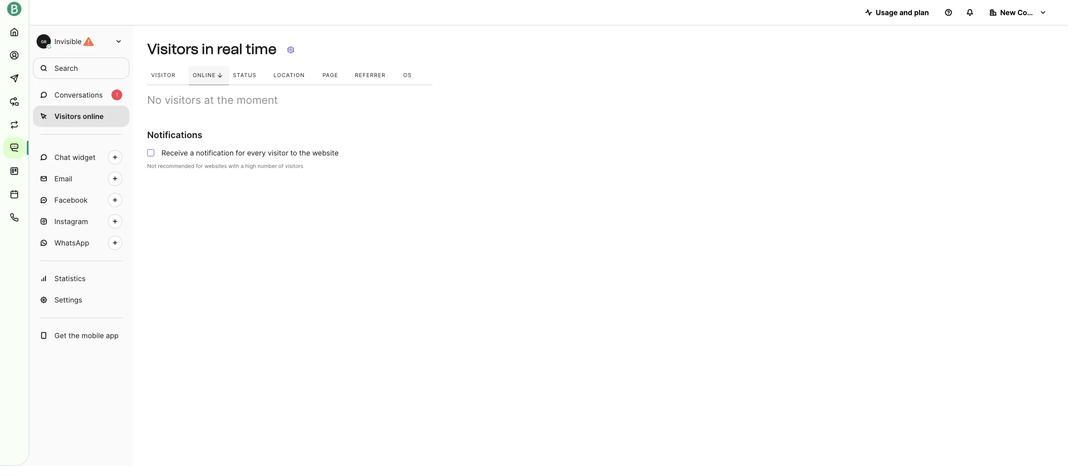 Task type: locate. For each thing, give the bounding box(es) containing it.
receive
[[161, 149, 188, 157]]

no
[[147, 94, 162, 107]]

visitors down 'conversations' on the top left
[[54, 112, 81, 121]]

not recommended for websites with a high number of visitors
[[147, 163, 303, 169]]

the
[[217, 94, 234, 107], [299, 149, 310, 157], [68, 331, 80, 340]]

referrer
[[355, 72, 386, 78]]

whatsapp
[[54, 239, 89, 248]]

a right the receive
[[190, 149, 194, 157]]

instagram link
[[33, 211, 129, 232]]

the right at
[[217, 94, 234, 107]]

statistics link
[[33, 268, 129, 290]]

location button
[[270, 66, 319, 85]]

get
[[54, 331, 66, 340]]

gr
[[41, 39, 47, 44]]

search link
[[33, 58, 129, 79]]

invisible
[[54, 37, 82, 46]]

high
[[245, 163, 256, 169]]

location
[[274, 72, 305, 78]]

real
[[217, 41, 242, 58]]

visitors for visitors online
[[54, 112, 81, 121]]

0 vertical spatial the
[[217, 94, 234, 107]]

for
[[236, 149, 245, 157], [196, 163, 203, 169]]

visitors
[[147, 41, 198, 58], [54, 112, 81, 121]]

get the mobile app link
[[33, 325, 129, 347]]

1 horizontal spatial the
[[217, 94, 234, 107]]

0 horizontal spatial visitors
[[54, 112, 81, 121]]

conversations
[[54, 91, 103, 99]]

new
[[1001, 8, 1016, 17]]

os
[[403, 72, 412, 78]]

whatsapp link
[[33, 232, 129, 254]]

recommended
[[158, 163, 194, 169]]

settings
[[54, 296, 82, 305]]

for left websites
[[196, 163, 203, 169]]

visitors online link
[[33, 106, 129, 127]]

for up with
[[236, 149, 245, 157]]

visitors up visitor button
[[147, 41, 198, 58]]

online
[[193, 72, 216, 78]]

online button
[[189, 66, 229, 85]]

facebook link
[[33, 190, 129, 211]]

new company button
[[983, 4, 1054, 21]]

0 vertical spatial a
[[190, 149, 194, 157]]

statistics
[[54, 274, 86, 283]]

0 horizontal spatial a
[[190, 149, 194, 157]]

2 horizontal spatial the
[[299, 149, 310, 157]]

app
[[106, 331, 119, 340]]

visitors left at
[[165, 94, 201, 107]]

time
[[246, 41, 277, 58]]

visitors down to
[[285, 163, 303, 169]]

1 horizontal spatial visitors
[[147, 41, 198, 58]]

0 horizontal spatial for
[[196, 163, 203, 169]]

to
[[290, 149, 297, 157]]

a right with
[[241, 163, 244, 169]]

1 vertical spatial a
[[241, 163, 244, 169]]

the right get
[[68, 331, 80, 340]]

2 vertical spatial the
[[68, 331, 80, 340]]

referrer button
[[351, 66, 399, 85]]

the right to
[[299, 149, 310, 157]]

instagram
[[54, 217, 88, 226]]

notifications
[[147, 130, 202, 141]]

0 horizontal spatial visitors
[[165, 94, 201, 107]]

visitors online
[[54, 112, 104, 121]]

1
[[116, 91, 118, 98]]

1 vertical spatial visitors
[[54, 112, 81, 121]]

plan
[[914, 8, 929, 17]]

settings link
[[33, 290, 129, 311]]

0 vertical spatial visitors
[[147, 41, 198, 58]]

of
[[279, 163, 284, 169]]

1 vertical spatial visitors
[[285, 163, 303, 169]]

1 horizontal spatial for
[[236, 149, 245, 157]]

new company
[[1001, 8, 1051, 17]]

no visitors at the moment
[[147, 94, 278, 107]]

a
[[190, 149, 194, 157], [241, 163, 244, 169]]

0 vertical spatial visitors
[[165, 94, 201, 107]]

visitors
[[165, 94, 201, 107], [285, 163, 303, 169]]

and
[[900, 8, 913, 17]]



Task type: vqa. For each thing, say whether or not it's contained in the screenshot.
Contact form LINK
no



Task type: describe. For each thing, give the bounding box(es) containing it.
chat widget link
[[33, 147, 129, 168]]

status
[[233, 72, 257, 78]]

visitor button
[[147, 66, 189, 85]]

1 vertical spatial for
[[196, 163, 203, 169]]

usage and plan
[[876, 8, 929, 17]]

moment
[[237, 94, 278, 107]]

os button
[[399, 66, 424, 85]]

usage
[[876, 8, 898, 17]]

every
[[247, 149, 266, 157]]

number
[[258, 163, 277, 169]]

chat widget
[[54, 153, 95, 162]]

facebook
[[54, 196, 88, 205]]

not
[[147, 163, 156, 169]]

search
[[54, 64, 78, 73]]

websites
[[204, 163, 227, 169]]

at
[[204, 94, 214, 107]]

online
[[83, 112, 104, 121]]

in
[[202, 41, 214, 58]]

1 horizontal spatial visitors
[[285, 163, 303, 169]]

receive a notification for every visitor to the website
[[161, 149, 339, 157]]

page
[[323, 72, 338, 78]]

company
[[1018, 8, 1051, 17]]

1 vertical spatial the
[[299, 149, 310, 157]]

1 horizontal spatial a
[[241, 163, 244, 169]]

page button
[[319, 66, 351, 85]]

email
[[54, 174, 72, 183]]

widget
[[72, 153, 95, 162]]

visitors for visitors in real time
[[147, 41, 198, 58]]

mobile
[[82, 331, 104, 340]]

usage and plan button
[[858, 4, 936, 21]]

chat
[[54, 153, 70, 162]]

get the mobile app
[[54, 331, 119, 340]]

visitors in real time
[[147, 41, 277, 58]]

email link
[[33, 168, 129, 190]]

website
[[312, 149, 339, 157]]

visitor
[[151, 72, 176, 78]]

with
[[229, 163, 239, 169]]

0 vertical spatial for
[[236, 149, 245, 157]]

status button
[[229, 66, 270, 85]]

visitor
[[268, 149, 288, 157]]

0 horizontal spatial the
[[68, 331, 80, 340]]

notification
[[196, 149, 234, 157]]



